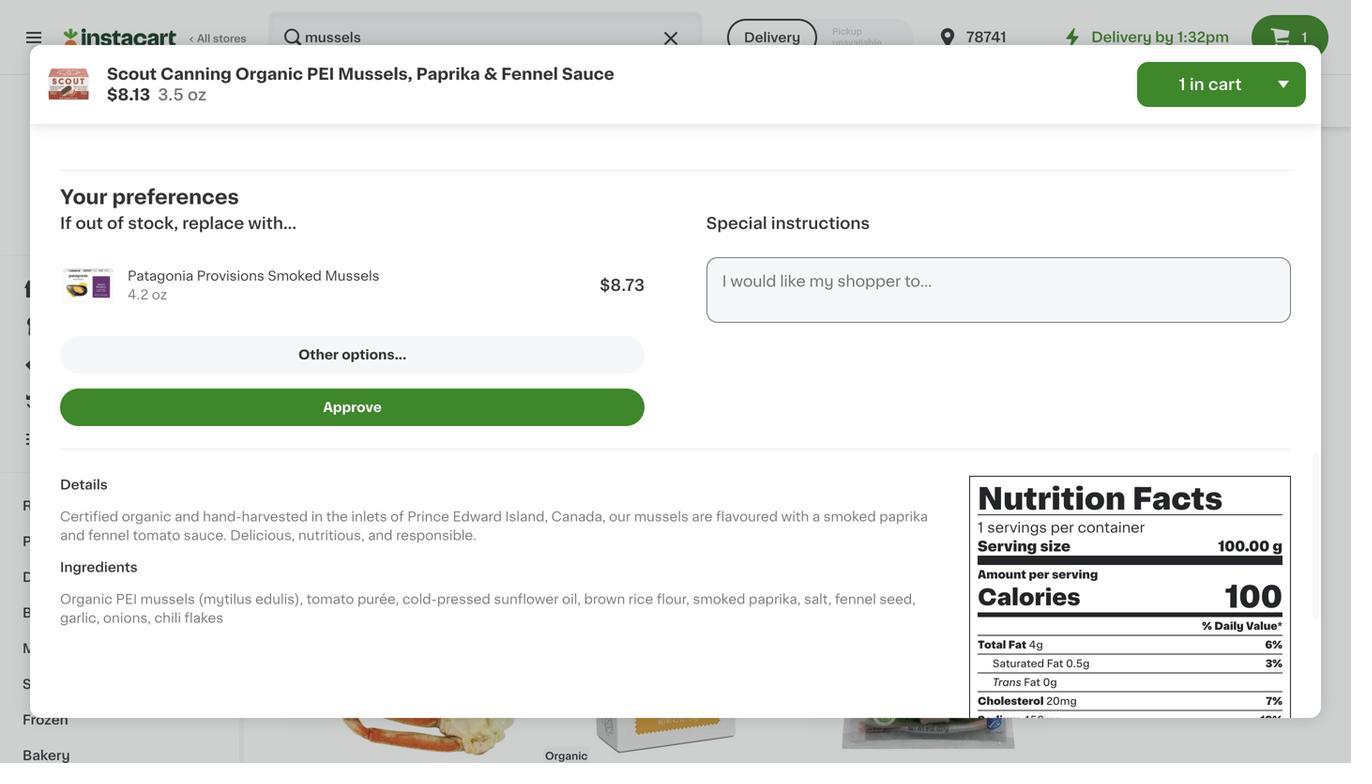 Task type: vqa. For each thing, say whether or not it's contained in the screenshot.
(30+)
no



Task type: describe. For each thing, give the bounding box(es) containing it.
I would like my shopper to... text field
[[707, 257, 1291, 323]]

0.5g
[[1066, 658, 1090, 669]]

20mg
[[1047, 696, 1077, 706]]

oil inside the patagonia provisions mussels, in olive oil + broth, savory sofrito
[[842, 454, 860, 467]]

oil inside jose gourmet smoked mackerel in olive oil 3.2 oz
[[591, 48, 609, 62]]

per for servings
[[1051, 521, 1074, 534]]

again
[[95, 395, 132, 408]]

0 horizontal spatial 1
[[978, 521, 984, 534]]

market for central market
[[122, 187, 170, 200]]

garlic,
[[60, 611, 100, 625]]

snacks & candy link
[[11, 666, 228, 702]]

100% satisfaction guarantee button
[[29, 221, 210, 240]]

approve
[[323, 401, 382, 414]]

$ inside $ 6 98 /lb
[[1071, 33, 1078, 43]]

sea
[[1208, 435, 1232, 448]]

recipes link
[[11, 488, 228, 524]]

salt,
[[804, 593, 832, 606]]

organic inside the scout canning organic pei mussels, paprika & fennel sauce $8.13 3.5 oz
[[235, 66, 303, 82]]

other options... button
[[60, 336, 645, 373]]

shop link
[[11, 270, 228, 308]]

central for central market
[[69, 187, 119, 200]]

1 patagonia provisions smoked mussels from the top
[[282, 57, 476, 89]]

oil,
[[562, 593, 581, 606]]

tomato inside the organic pei mussels (mytilus edulis), tomato purée, cold-pressed sunflower oil, brown rice flour, smoked paprika, salt, fennel seed, garlic, onions, chili flakes
[[307, 593, 354, 606]]

& inside the scout canning organic pei mussels, paprika & fennel sauce $8.13 3.5 oz
[[484, 66, 498, 82]]

central market logo image
[[78, 98, 161, 180]]

1:32pm
[[1178, 31, 1229, 44]]

smoked inside the certified organic and hand-harvested in the inlets of prince edward island, canada, our mussels are flavoured with a smoked paprika and fennel tomato sauce. delicious, nutritious, and responsible.
[[824, 510, 876, 523]]

herb inside patagonia provisions lemon herb mussels 4.2 oz
[[268, 48, 300, 62]]

view pricing policy
[[64, 209, 164, 219]]

(mytilus
[[198, 593, 252, 606]]

gourmet for calamari
[[719, 30, 778, 43]]

baking and cooking
[[1163, 94, 1295, 107]]

special instructions
[[707, 216, 870, 232]]

%
[[1202, 621, 1212, 631]]

with...
[[248, 216, 297, 232]]

with
[[781, 510, 809, 523]]

gourmet for mackerel
[[511, 30, 570, 43]]

seed,
[[880, 593, 916, 606]]

your
[[60, 187, 108, 207]]

fennel inside the organic pei mussels (mytilus edulis), tomato purée, cold-pressed sunflower oil, brown rice flour, smoked paprika, salt, fennel seed, garlic, onions, chili flakes
[[835, 593, 876, 606]]

other options...
[[298, 348, 407, 361]]

+
[[864, 454, 872, 467]]

nutrition
[[978, 484, 1126, 514]]

fresh
[[1168, 435, 1204, 448]]

bakery link
[[11, 738, 228, 763]]

100.00
[[1219, 540, 1270, 553]]

beverages link
[[11, 595, 228, 631]]

frozen link
[[11, 702, 228, 738]]

of inside the certified organic and hand-harvested in the inlets of prince edward island, canada, our mussels are flavoured with a smoked paprika and fennel tomato sauce. delicious, nutritious, and responsible.
[[391, 510, 404, 523]]

1 patagonia provisions lemon herb mussels from the top
[[543, 57, 765, 89]]

mussels inside the certified organic and hand-harvested in the inlets of prince edward island, canada, our mussels are flavoured with a smoked paprika and fennel tomato sauce. delicious, nutritious, and responsible.
[[634, 510, 689, 523]]

responsible.
[[396, 529, 477, 542]]

oz inside patagonia provisions lemon herb mussels 4.2 oz
[[287, 67, 300, 77]]

meat & seafood
[[23, 642, 131, 655]]

saturated
[[993, 658, 1045, 669]]

0 horizontal spatial 4.2
[[60, 67, 77, 77]]

canada,
[[552, 510, 606, 523]]

pricing
[[92, 209, 129, 219]]

jose gourmet spiced calamari in ragout sauce button
[[683, 0, 876, 79]]

facts
[[1133, 484, 1223, 514]]

4.2 inside patagonia provisions lemon herb mussels 4.2 oz
[[268, 67, 285, 77]]

baking and cooking link
[[1135, 82, 1305, 120]]

/lb
[[1115, 31, 1135, 46]]

jose for jose gourmet spiced calamari in ragout sauce
[[683, 30, 716, 43]]

candy
[[89, 678, 134, 691]]

amount per serving
[[978, 569, 1098, 580]]

and down inlets
[[368, 529, 393, 542]]

olive inside the patagonia provisions mussels, in olive oil + broth, savory sofrito
[[805, 454, 839, 467]]

all
[[197, 33, 210, 44]]

rice
[[629, 593, 653, 606]]

total fat 4g
[[978, 640, 1043, 650]]

patagonia provisions lemon herb mussels 4.2 oz
[[268, 30, 453, 77]]

jose for jose gourmet smoked mackerel in olive oil 3.2 oz
[[476, 30, 508, 43]]

2 vertical spatial lemon
[[684, 435, 729, 448]]

options...
[[342, 348, 407, 361]]

sofrito
[[967, 454, 1011, 467]]

pei inside the scout canning organic pei mussels, paprika & fennel sauce $8.13 3.5 oz
[[307, 66, 334, 82]]

product group containing organic
[[543, 515, 790, 763]]

produce link
[[11, 524, 228, 559]]

size
[[1040, 540, 1071, 553]]

1 horizontal spatial 4.2
[[128, 288, 149, 301]]

paprika,
[[749, 593, 801, 606]]

patagonia provisions mussels, in olive oil + broth, savory sofrito
[[805, 435, 1019, 467]]

& for eggs
[[62, 571, 73, 584]]

in inside jose gourmet smoked mackerel in olive oil 3.2 oz
[[539, 48, 551, 62]]

total
[[978, 640, 1006, 650]]

fat for trans
[[1024, 677, 1041, 688]]

herb down delivery button
[[732, 57, 765, 70]]

ingredients
[[60, 561, 138, 574]]

$ inside $ 11 64
[[809, 33, 816, 43]]

tomato inside the certified organic and hand-harvested in the inlets of prince edward island, canada, our mussels are flavoured with a smoked paprika and fennel tomato sauce. delicious, nutritious, and responsible.
[[133, 529, 180, 542]]

cooking
[[1241, 94, 1295, 107]]

market for central market fresh sea scallops
[[1119, 435, 1164, 448]]

certified organic and hand-harvested in the inlets of prince edward island, canada, our mussels are flavoured with a smoked paprika and fennel tomato sauce. delicious, nutritious, and responsible.
[[60, 510, 928, 542]]

recommended searches element
[[259, 75, 1351, 127]]

smoked inside the organic pei mussels (mytilus edulis), tomato purée, cold-pressed sunflower oil, brown rice flour, smoked paprika, salt, fennel seed, garlic, onions, chili flakes
[[693, 593, 746, 606]]

mussels, inside the scout canning organic pei mussels, paprika & fennel sauce $8.13 3.5 oz
[[338, 66, 413, 82]]

jose gourmet smoked mackerel in olive oil 3.2 oz
[[476, 30, 627, 77]]

policy
[[131, 209, 164, 219]]

broth,
[[875, 454, 915, 467]]

by
[[1156, 31, 1174, 44]]

shop
[[53, 282, 88, 296]]

store
[[811, 12, 835, 21]]

cholesterol
[[978, 696, 1044, 706]]

satisfaction
[[79, 228, 142, 238]]

serving size
[[978, 540, 1071, 553]]

bakery
[[23, 749, 70, 762]]

pei inside the organic pei mussels (mytilus edulis), tomato purée, cold-pressed sunflower oil, brown rice flour, smoked paprika, salt, fennel seed, garlic, onions, chili flakes
[[116, 593, 137, 606]]

lemon inside patagonia provisions lemon herb mussels 4.2 oz
[[408, 30, 453, 43]]

sauce inside the jose gourmet spiced calamari in ragout sauce
[[811, 48, 852, 62]]

stock,
[[128, 216, 178, 232]]

provisions inside the patagonia provisions mussels, in olive oil + broth, savory sofrito
[[874, 435, 942, 448]]

ragout
[[760, 48, 808, 62]]

island,
[[505, 510, 548, 523]]

seafood
[[75, 642, 131, 655]]

meat
[[23, 642, 57, 655]]

smoked inside jose gourmet smoked mackerel in olive oil 3.2 oz
[[573, 30, 627, 43]]

prince
[[408, 510, 450, 523]]

view pricing policy link
[[64, 206, 176, 221]]

3.5
[[158, 87, 184, 103]]



Task type: locate. For each thing, give the bounding box(es) containing it.
0 vertical spatial oil
[[591, 48, 609, 62]]

in left the
[[311, 510, 323, 523]]

1 horizontal spatial tomato
[[307, 593, 354, 606]]

patagonia provisions smoked mussels 4.2 oz down the with... at top left
[[128, 269, 380, 301]]

store choice
[[811, 12, 867, 21]]

oz inside the scout canning organic pei mussels, paprika & fennel sauce $8.13 3.5 oz
[[188, 87, 207, 103]]

patagonia provisions smoked mussels image
[[60, 257, 116, 313]]

are
[[692, 510, 713, 523]]

add button
[[450, 159, 523, 193], [712, 159, 785, 193], [974, 159, 1046, 193], [1236, 159, 1308, 193], [974, 521, 1046, 554], [1236, 521, 1308, 554]]

snacks & candy
[[23, 678, 134, 691]]

oz
[[80, 67, 92, 77], [287, 67, 300, 77], [495, 67, 507, 77], [188, 87, 207, 103], [152, 288, 167, 301]]

per for amount
[[1029, 569, 1050, 580]]

serving
[[978, 540, 1037, 553]]

fennel inside the certified organic and hand-harvested in the inlets of prince edward island, canada, our mussels are flavoured with a smoked paprika and fennel tomato sauce. delicious, nutritious, and responsible.
[[88, 529, 129, 542]]

0 vertical spatial mussels,
[[338, 66, 413, 82]]

1 vertical spatial 1
[[1179, 76, 1186, 92]]

0 horizontal spatial pei
[[116, 593, 137, 606]]

0 horizontal spatial tomato
[[133, 529, 180, 542]]

1 jose from the left
[[683, 30, 716, 43]]

jose up calamari
[[683, 30, 716, 43]]

1 vertical spatial of
[[391, 510, 404, 523]]

delivery by 1:32pm
[[1092, 31, 1229, 44]]

value*
[[1246, 621, 1283, 631]]

11
[[816, 32, 833, 52]]

cart
[[1209, 76, 1242, 92]]

8
[[292, 32, 306, 52], [554, 32, 568, 52], [292, 410, 306, 430], [554, 410, 568, 430]]

0 vertical spatial 1
[[1302, 31, 1308, 44]]

1 vertical spatial mussels,
[[945, 435, 1003, 448]]

herb up flavoured on the bottom right of page
[[732, 435, 765, 448]]

of
[[107, 216, 124, 232], [391, 510, 404, 523]]

mussels, inside the patagonia provisions mussels, in olive oil + broth, savory sofrito
[[945, 435, 1003, 448]]

oz inside jose gourmet smoked mackerel in olive oil 3.2 oz
[[495, 67, 507, 77]]

choice
[[837, 12, 867, 21]]

jose
[[683, 30, 716, 43], [476, 30, 508, 43]]

jose up mackerel
[[476, 30, 508, 43]]

1 horizontal spatial of
[[391, 510, 404, 523]]

tomato down organic
[[133, 529, 180, 542]]

0 vertical spatial patagonia provisions lemon herb mussels
[[543, 57, 765, 89]]

olive left +
[[805, 454, 839, 467]]

dairy & eggs link
[[11, 559, 228, 595]]

your preferences
[[60, 187, 239, 207]]

patagonia provisions smoked mussels 4.2 oz up $8.13
[[60, 30, 197, 77]]

and up sauce.
[[175, 510, 199, 523]]

0 vertical spatial tomato
[[133, 529, 180, 542]]

1 horizontal spatial market
[[1119, 435, 1164, 448]]

& for candy
[[75, 678, 86, 691]]

0 vertical spatial patagonia provisions smoked mussels 4.2 oz
[[60, 30, 197, 77]]

0 horizontal spatial oil
[[591, 48, 609, 62]]

1 horizontal spatial per
[[1051, 521, 1074, 534]]

lemon up paprika
[[408, 30, 453, 43]]

64
[[835, 33, 850, 43]]

1 horizontal spatial oil
[[842, 454, 860, 467]]

product group
[[282, 154, 528, 485], [543, 154, 790, 485], [805, 154, 1052, 470], [1067, 154, 1314, 451], [282, 515, 528, 763], [543, 515, 790, 763], [805, 515, 1052, 763], [1067, 515, 1314, 763]]

central up pricing
[[69, 187, 119, 200]]

mussels, left paprika
[[338, 66, 413, 82]]

1 horizontal spatial 1
[[1179, 76, 1186, 92]]

market up policy
[[122, 187, 170, 200]]

central up nutrition facts
[[1067, 435, 1115, 448]]

0 horizontal spatial smoked
[[693, 593, 746, 606]]

brown
[[584, 593, 625, 606]]

1 vertical spatial patagonia provisions smoked mussels
[[282, 435, 476, 467]]

1 horizontal spatial pei
[[307, 66, 334, 82]]

dairy & eggs
[[23, 571, 110, 584]]

& for seafood
[[60, 642, 71, 655]]

organic inside the organic pei mussels (mytilus edulis), tomato purée, cold-pressed sunflower oil, brown rice flour, smoked paprika, salt, fennel seed, garlic, onions, chili flakes
[[60, 593, 113, 606]]

savory
[[918, 454, 963, 467]]

gourmet inside jose gourmet smoked mackerel in olive oil 3.2 oz
[[511, 30, 570, 43]]

0 horizontal spatial gourmet
[[511, 30, 570, 43]]

fat for saturated
[[1047, 658, 1064, 669]]

7%
[[1266, 696, 1283, 706]]

and down certified
[[60, 529, 85, 542]]

2 vertical spatial 1
[[978, 521, 984, 534]]

0 horizontal spatial sauce
[[562, 66, 615, 82]]

central market
[[69, 187, 170, 200]]

delivery up ragout
[[744, 31, 801, 44]]

container
[[1078, 521, 1145, 534]]

in inside the certified organic and hand-harvested in the inlets of prince edward island, canada, our mussels are flavoured with a smoked paprika and fennel tomato sauce. delicious, nutritious, and responsible.
[[311, 510, 323, 523]]

view
[[64, 209, 89, 219]]

$8.73
[[600, 277, 645, 293]]

1 in cart
[[1179, 76, 1242, 92]]

1 vertical spatial patagonia provisions smoked mussels 4.2 oz
[[128, 269, 380, 301]]

100
[[1226, 582, 1283, 612]]

a
[[813, 510, 820, 523]]

sauce inside the scout canning organic pei mussels, paprika & fennel sauce $8.13 3.5 oz
[[562, 66, 615, 82]]

edward
[[453, 510, 502, 523]]

per up size
[[1051, 521, 1074, 534]]

our
[[609, 510, 631, 523]]

73
[[308, 33, 321, 43], [570, 33, 582, 43], [308, 411, 321, 422], [570, 411, 582, 422]]

special
[[707, 216, 767, 232]]

jose gourmet spiced calamari in ragout sauce
[[683, 30, 852, 62]]

in up fennel
[[539, 48, 551, 62]]

4.2 down the instacart logo
[[60, 67, 77, 77]]

1 vertical spatial per
[[1029, 569, 1050, 580]]

jose inside jose gourmet smoked mackerel in olive oil 3.2 oz
[[476, 30, 508, 43]]

details
[[60, 478, 108, 491]]

1 vertical spatial olive
[[805, 454, 839, 467]]

0 vertical spatial smoked
[[824, 510, 876, 523]]

0 vertical spatial pei
[[307, 66, 334, 82]]

scout canning organic pei mussels, paprika & fennel sauce $8.13 3.5 oz
[[107, 66, 615, 103]]

&
[[484, 66, 498, 82], [62, 571, 73, 584], [60, 642, 71, 655], [75, 678, 86, 691]]

fat for total
[[1009, 640, 1027, 650]]

in inside the jose gourmet spiced calamari in ragout sauce
[[745, 48, 756, 62]]

instacart logo image
[[64, 26, 176, 49]]

2 horizontal spatial 1
[[1302, 31, 1308, 44]]

patagonia provisions smoked mussels
[[282, 57, 476, 89], [282, 435, 476, 467]]

gourmet up ragout
[[719, 30, 778, 43]]

$8.13
[[107, 87, 150, 103]]

& left the eggs
[[62, 571, 73, 584]]

central inside button
[[1067, 435, 1115, 448]]

0 horizontal spatial delivery
[[744, 31, 801, 44]]

in up baking
[[1190, 76, 1205, 92]]

central for central market fresh sea scallops
[[1067, 435, 1115, 448]]

smoked right a
[[824, 510, 876, 523]]

1 vertical spatial fennel
[[835, 593, 876, 606]]

organic pei mussels (mytilus edulis), tomato purée, cold-pressed sunflower oil, brown rice flour, smoked paprika, salt, fennel seed, garlic, onions, chili flakes
[[60, 593, 916, 625]]

smoked right flour,
[[693, 593, 746, 606]]

patagonia inside patagonia provisions lemon herb mussels 4.2 oz
[[268, 30, 334, 43]]

1 button
[[1252, 15, 1329, 60]]

sauce right fennel
[[562, 66, 615, 82]]

patagonia inside the patagonia provisions mussels, in olive oil + broth, savory sofrito
[[805, 435, 871, 448]]

4g
[[1029, 640, 1043, 650]]

patagonia
[[60, 30, 126, 43], [268, 30, 334, 43], [282, 57, 347, 70], [543, 57, 609, 70], [128, 269, 194, 282], [282, 435, 347, 448], [543, 435, 609, 448], [805, 435, 871, 448]]

$ 8 73
[[285, 32, 321, 52], [547, 32, 582, 52], [285, 410, 321, 430], [547, 410, 582, 430]]

it
[[82, 395, 92, 408]]

central
[[69, 187, 119, 200], [1067, 435, 1115, 448]]

0 vertical spatial of
[[107, 216, 124, 232]]

if out of stock, replace with...
[[60, 216, 297, 232]]

0 vertical spatial patagonia provisions smoked mussels
[[282, 57, 476, 89]]

per up calories
[[1029, 569, 1050, 580]]

sodium 450mg
[[978, 715, 1061, 725]]

fennel down certified
[[88, 529, 129, 542]]

scallops
[[1236, 435, 1292, 448]]

0 horizontal spatial central
[[69, 187, 119, 200]]

calories
[[978, 586, 1081, 609]]

olive up fennel
[[554, 48, 588, 62]]

delivery for delivery by 1:32pm
[[1092, 31, 1152, 44]]

1 horizontal spatial gourmet
[[719, 30, 778, 43]]

0 horizontal spatial per
[[1029, 569, 1050, 580]]

None search field
[[268, 11, 703, 64]]

nutritious,
[[298, 529, 365, 542]]

herb up the scout canning organic pei mussels, paprika & fennel sauce $8.13 3.5 oz on the left
[[268, 48, 300, 62]]

1 horizontal spatial olive
[[805, 454, 839, 467]]

0 horizontal spatial of
[[107, 216, 124, 232]]

market
[[122, 187, 170, 200], [1119, 435, 1164, 448]]

other
[[298, 348, 339, 361]]

78741
[[967, 31, 1007, 44]]

0 horizontal spatial mussels,
[[338, 66, 413, 82]]

mussels inside the organic pei mussels (mytilus edulis), tomato purée, cold-pressed sunflower oil, brown rice flour, smoked paprika, salt, fennel seed, garlic, onions, chili flakes
[[140, 593, 195, 606]]

baking
[[1163, 94, 1209, 107]]

0 horizontal spatial olive
[[554, 48, 588, 62]]

olive inside jose gourmet smoked mackerel in olive oil 3.2 oz
[[554, 48, 588, 62]]

produce
[[23, 535, 80, 548]]

fat left 4g at bottom
[[1009, 640, 1027, 650]]

sauce.
[[184, 529, 227, 542]]

0 vertical spatial fat
[[1009, 640, 1027, 650]]

central market link
[[69, 98, 170, 203]]

lemon
[[408, 30, 453, 43], [684, 57, 729, 70], [684, 435, 729, 448]]

1 vertical spatial lemon
[[684, 57, 729, 70]]

19%
[[1261, 715, 1283, 725]]

1 gourmet from the left
[[719, 30, 778, 43]]

mussels up chili
[[140, 593, 195, 606]]

1 horizontal spatial central
[[1067, 435, 1115, 448]]

daily
[[1215, 621, 1244, 631]]

flavoured
[[716, 510, 778, 523]]

1 vertical spatial oil
[[842, 454, 860, 467]]

jose inside the jose gourmet spiced calamari in ragout sauce
[[683, 30, 716, 43]]

scout
[[107, 66, 157, 82]]

all stores link
[[64, 11, 248, 64]]

1 horizontal spatial mussels,
[[945, 435, 1003, 448]]

fennel right salt,
[[835, 593, 876, 606]]

0 vertical spatial olive
[[554, 48, 588, 62]]

4.2 right canning on the top
[[268, 67, 285, 77]]

sodium
[[978, 715, 1021, 725]]

1 horizontal spatial smoked
[[824, 510, 876, 523]]

& down mackerel
[[484, 66, 498, 82]]

provisions inside patagonia provisions lemon herb mussels 4.2 oz
[[337, 30, 405, 43]]

1 vertical spatial smoked
[[693, 593, 746, 606]]

1 horizontal spatial mussels
[[634, 510, 689, 523]]

$ 11 64
[[809, 32, 850, 52]]

tomato left 'purée,'
[[307, 593, 354, 606]]

g
[[1273, 540, 1283, 553]]

mussels left are
[[634, 510, 689, 523]]

market left fresh
[[1119, 435, 1164, 448]]

1 horizontal spatial sauce
[[811, 48, 852, 62]]

0 horizontal spatial market
[[122, 187, 170, 200]]

market inside button
[[1119, 435, 1164, 448]]

1 vertical spatial tomato
[[307, 593, 354, 606]]

0 vertical spatial fennel
[[88, 529, 129, 542]]

2 gourmet from the left
[[511, 30, 570, 43]]

approve button
[[60, 388, 645, 426]]

fat left 0g
[[1024, 677, 1041, 688]]

$6.98 per pound element
[[1067, 30, 1314, 54]]

1 horizontal spatial jose
[[683, 30, 716, 43]]

service type group
[[727, 19, 914, 56]]

1 vertical spatial market
[[1119, 435, 1164, 448]]

organic inside button
[[545, 751, 588, 761]]

1 vertical spatial pei
[[116, 593, 137, 606]]

1 vertical spatial fat
[[1047, 658, 1064, 669]]

fat up 0g
[[1047, 658, 1064, 669]]

eggs
[[76, 571, 110, 584]]

0 vertical spatial market
[[122, 187, 170, 200]]

paprika
[[880, 510, 928, 523]]

recipes
[[23, 499, 78, 512]]

1 vertical spatial sauce
[[562, 66, 615, 82]]

& right the meat
[[60, 642, 71, 655]]

1 in cart field
[[1137, 62, 1306, 107]]

78741 button
[[937, 11, 1049, 64]]

2 jose from the left
[[476, 30, 508, 43]]

canning
[[160, 66, 232, 82]]

0 horizontal spatial mussels
[[140, 593, 195, 606]]

and down cart
[[1212, 94, 1238, 107]]

2 patagonia provisions lemon herb mussels from the top
[[543, 435, 765, 467]]

1 vertical spatial central
[[1067, 435, 1115, 448]]

1 horizontal spatial delivery
[[1092, 31, 1152, 44]]

2 vertical spatial fat
[[1024, 677, 1041, 688]]

in inside field
[[1190, 76, 1205, 92]]

& left candy
[[75, 678, 86, 691]]

lemon down delivery button
[[684, 57, 729, 70]]

patagonia provisions mussels, in olive oil + broth, savory sofrito button
[[805, 154, 1052, 470]]

mussels inside patagonia provisions lemon herb mussels 4.2 oz
[[304, 48, 358, 62]]

replace
[[182, 216, 244, 232]]

preferences
[[112, 187, 239, 207]]

1 vertical spatial mussels
[[140, 593, 195, 606]]

amount
[[978, 569, 1027, 580]]

2 patagonia provisions smoked mussels from the top
[[282, 435, 476, 467]]

4.2 right patagonia provisions smoked mussels image
[[128, 288, 149, 301]]

gourmet inside the jose gourmet spiced calamari in ragout sauce
[[719, 30, 778, 43]]

0 vertical spatial central
[[69, 187, 119, 200]]

3%
[[1266, 658, 1283, 669]]

gourmet up fennel
[[511, 30, 570, 43]]

delivery right '6'
[[1092, 31, 1152, 44]]

1 vertical spatial patagonia provisions lemon herb mussels
[[543, 435, 765, 467]]

cold-
[[402, 593, 437, 606]]

lemon up are
[[684, 435, 729, 448]]

0 vertical spatial per
[[1051, 521, 1074, 534]]

0 horizontal spatial fennel
[[88, 529, 129, 542]]

oil
[[591, 48, 609, 62], [842, 454, 860, 467]]

2 horizontal spatial 4.2
[[268, 67, 285, 77]]

0 horizontal spatial jose
[[476, 30, 508, 43]]

sauce down 64
[[811, 48, 852, 62]]

mussels,
[[338, 66, 413, 82], [945, 435, 1003, 448]]

1 inside 1 in cart field
[[1179, 76, 1186, 92]]

central market fresh sea scallops
[[1067, 435, 1292, 448]]

1 horizontal spatial fennel
[[835, 593, 876, 606]]

1 inside 1 button
[[1302, 31, 1308, 44]]

delivery inside button
[[744, 31, 801, 44]]

delivery for delivery
[[744, 31, 801, 44]]

organic button
[[543, 515, 790, 763]]

0 vertical spatial lemon
[[408, 30, 453, 43]]

0 vertical spatial mussels
[[634, 510, 689, 523]]

mussels, up the sofrito
[[945, 435, 1003, 448]]

delivery by 1:32pm link
[[1062, 26, 1229, 49]]

and inside recommended searches "element"
[[1212, 94, 1238, 107]]

buy it again link
[[11, 383, 228, 420]]

0 vertical spatial sauce
[[811, 48, 852, 62]]

cholesterol 20mg
[[978, 696, 1077, 706]]

in left ragout
[[745, 48, 756, 62]]



